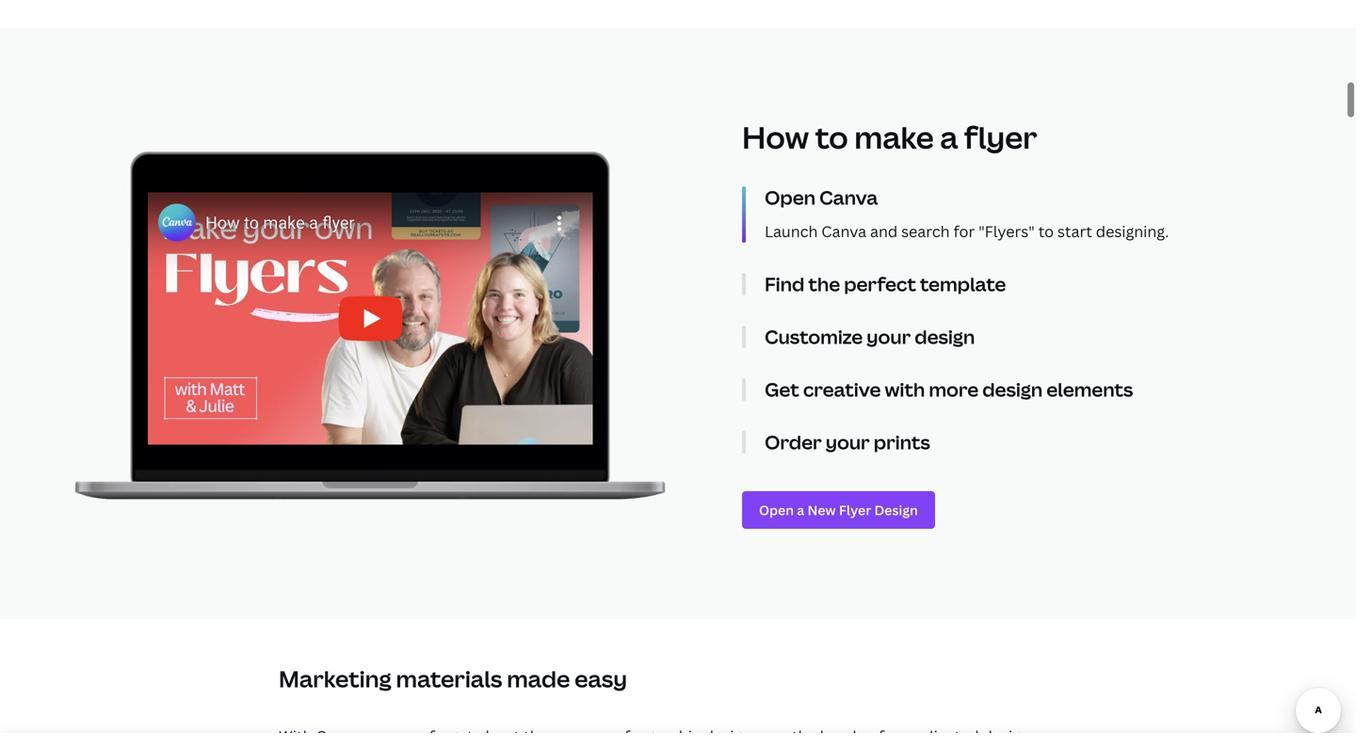 Task type: vqa. For each thing, say whether or not it's contained in the screenshot.
Grass green #7ed957 icon
no



Task type: locate. For each thing, give the bounding box(es) containing it.
for
[[954, 221, 975, 242]]

0 horizontal spatial to
[[815, 117, 848, 158]]

get creative with more design elements
[[765, 377, 1133, 403]]

a
[[940, 117, 958, 158]]

get
[[765, 377, 799, 403]]

flyer
[[964, 117, 1037, 158]]

1 horizontal spatial design
[[983, 377, 1043, 403]]

prints
[[874, 430, 930, 455]]

launch
[[765, 221, 818, 242]]

to right how
[[815, 117, 848, 158]]

launch canva and search for "flyers" to start designing.
[[765, 221, 1169, 242]]

creative
[[803, 377, 881, 403]]

1 horizontal spatial to
[[1039, 221, 1054, 242]]

your down 'find the perfect template'
[[867, 324, 911, 350]]

0 vertical spatial to
[[815, 117, 848, 158]]

more
[[929, 377, 979, 403]]

canva
[[819, 185, 878, 211], [822, 221, 867, 242]]

how to make a flyer
[[742, 117, 1037, 158]]

search
[[901, 221, 950, 242]]

find
[[765, 271, 805, 297]]

1 vertical spatial design
[[983, 377, 1043, 403]]

1 vertical spatial your
[[826, 430, 870, 455]]

to left start
[[1039, 221, 1054, 242]]

design down customize your design dropdown button
[[983, 377, 1043, 403]]

how
[[742, 117, 809, 158]]

"flyers"
[[979, 221, 1035, 242]]

1 vertical spatial to
[[1039, 221, 1054, 242]]

elements
[[1047, 377, 1133, 403]]

canva left and
[[822, 221, 867, 242]]

and
[[870, 221, 898, 242]]

0 vertical spatial your
[[867, 324, 911, 350]]

made
[[507, 664, 570, 695]]

0 vertical spatial design
[[915, 324, 975, 350]]

get creative with more design elements button
[[765, 377, 1283, 403]]

materials
[[396, 664, 502, 695]]

marketing materials made easy
[[279, 664, 627, 695]]

customize
[[765, 324, 863, 350]]

your down creative
[[826, 430, 870, 455]]

design up the get creative with more design elements
[[915, 324, 975, 350]]

designing.
[[1096, 221, 1169, 242]]

your
[[867, 324, 911, 350], [826, 430, 870, 455]]

design
[[915, 324, 975, 350], [983, 377, 1043, 403]]

1 vertical spatial canva
[[822, 221, 867, 242]]

to
[[815, 117, 848, 158], [1039, 221, 1054, 242]]

open canva button
[[765, 185, 1283, 211]]

0 vertical spatial canva
[[819, 185, 878, 211]]

canva up and
[[819, 185, 878, 211]]



Task type: describe. For each thing, give the bounding box(es) containing it.
customize your design
[[765, 324, 975, 350]]

canva for open
[[819, 185, 878, 211]]

easy
[[575, 664, 627, 695]]

start
[[1058, 221, 1092, 242]]

find the perfect template
[[765, 271, 1006, 297]]

your for customize
[[867, 324, 911, 350]]

with
[[885, 377, 925, 403]]

canva for launch
[[822, 221, 867, 242]]

open
[[765, 185, 816, 211]]

your for order
[[826, 430, 870, 455]]

template
[[920, 271, 1006, 297]]

0 horizontal spatial design
[[915, 324, 975, 350]]

customize your design button
[[765, 324, 1283, 350]]

the
[[808, 271, 840, 297]]

order your prints
[[765, 430, 930, 455]]

make
[[855, 117, 934, 158]]

order
[[765, 430, 822, 455]]

open canva
[[765, 185, 878, 211]]

perfect
[[844, 271, 916, 297]]

find the perfect template button
[[765, 271, 1283, 297]]

order your prints button
[[765, 430, 1283, 455]]

marketing
[[279, 664, 391, 695]]



